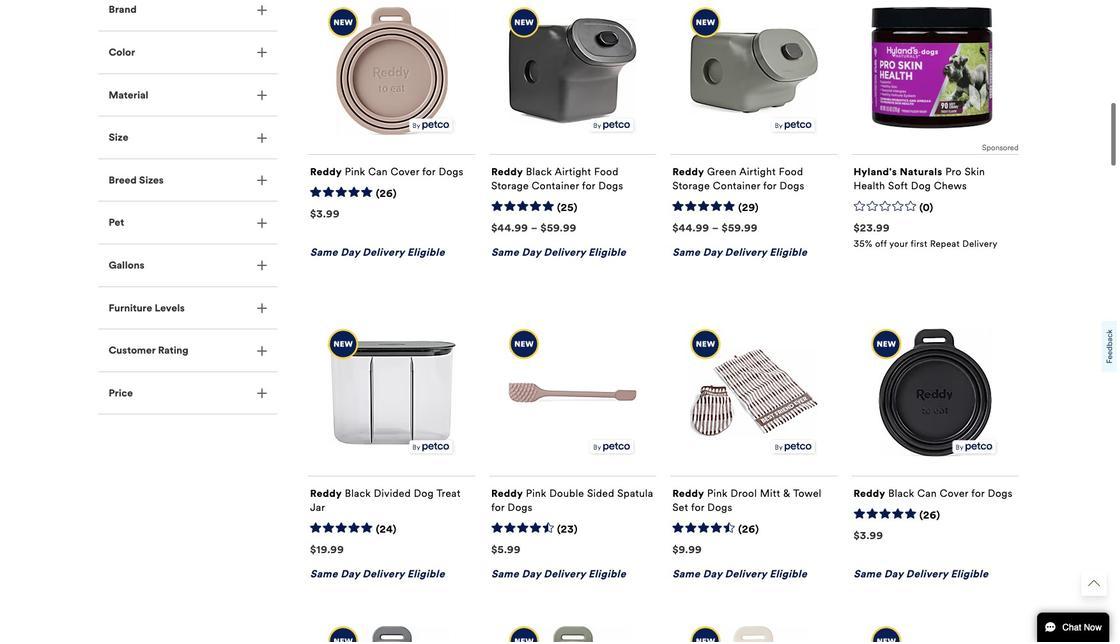 Task type: locate. For each thing, give the bounding box(es) containing it.
1 vertical spatial $3.99
[[854, 529, 884, 542]]

airtight for green
[[740, 166, 776, 178]]

same day delivery eligible for black divided dog treat jar
[[310, 568, 445, 580]]

1 horizontal spatial food
[[779, 166, 804, 178]]

0 horizontal spatial dog
[[414, 487, 434, 500]]

0 vertical spatial $3.99
[[310, 208, 340, 220]]

2 container from the left
[[713, 180, 761, 192]]

black inside the black airtight food storage container for dogs
[[526, 166, 552, 178]]

1 horizontal spatial storage
[[673, 180, 710, 192]]

same day delivery eligible for pink can cover for dogs
[[310, 246, 445, 258]]

day for pink can cover for dogs
[[341, 246, 360, 258]]

double
[[550, 487, 585, 500]]

0 horizontal spatial black
[[345, 487, 371, 500]]

from $44.99 up to $59.99 element down 29 reviews element
[[673, 222, 758, 234]]

for
[[423, 166, 436, 178], [582, 180, 596, 192], [764, 180, 777, 192], [972, 487, 985, 500], [492, 501, 505, 514], [692, 501, 705, 514]]

plus icon 2 image for ninth plus icon 2 dropdown button
[[257, 346, 267, 356]]

pink inside pink drool mitt & towel set for dogs
[[708, 487, 728, 500]]

$59.99 for (25)
[[541, 222, 577, 234]]

– for (29)
[[713, 222, 719, 234]]

airtight
[[555, 166, 592, 178], [740, 166, 776, 178]]

2 horizontal spatial 26 reviews element
[[920, 509, 941, 522]]

– down the black airtight food storage container for dogs
[[531, 222, 538, 234]]

2 horizontal spatial pink
[[708, 487, 728, 500]]

airtight inside the black airtight food storage container for dogs
[[555, 166, 592, 178]]

for inside pink double sided spatula for dogs
[[492, 501, 505, 514]]

2 horizontal spatial black
[[889, 487, 915, 500]]

pink inside pink double sided spatula for dogs
[[526, 487, 547, 500]]

for inside the black airtight food storage container for dogs
[[582, 180, 596, 192]]

7 plus icon 2 image from the top
[[257, 260, 267, 271]]

10 plus icon 2 image from the top
[[257, 388, 267, 398]]

5 plus icon 2 image from the top
[[257, 175, 267, 186]]

2 plus icon 2 image from the top
[[257, 48, 267, 58]]

your
[[890, 239, 909, 249]]

2 food from the left
[[779, 166, 804, 178]]

2 $44.99 from the left
[[673, 222, 710, 234]]

same for pink can cover for dogs
[[310, 246, 338, 258]]

reddy for black divided dog treat jar
[[310, 487, 342, 500]]

26 reviews element down pink drool mitt & towel set for dogs
[[739, 523, 760, 537]]

dog left treat
[[414, 487, 434, 500]]

9 plus icon 2 image from the top
[[257, 346, 267, 356]]

cover for black
[[940, 487, 969, 500]]

$59.99 down 25 reviews element
[[541, 222, 577, 234]]

same for black divided dog treat jar
[[310, 568, 338, 580]]

reddy for pink drool mitt & towel set for dogs
[[673, 487, 705, 500]]

divided
[[374, 487, 411, 500]]

1 vertical spatial 26 reviews element
[[920, 509, 941, 522]]

day for pink double sided spatula for dogs
[[522, 568, 541, 580]]

1 horizontal spatial from $44.99 up to $59.99 element
[[673, 222, 758, 234]]

eligible for pink can cover for dogs
[[407, 246, 445, 258]]

0 horizontal spatial food
[[595, 166, 619, 178]]

1 food from the left
[[595, 166, 619, 178]]

1 horizontal spatial (26)
[[739, 523, 760, 535]]

reddy
[[310, 166, 342, 178], [492, 166, 523, 178], [673, 166, 705, 178], [310, 487, 342, 500], [492, 487, 523, 500], [673, 487, 705, 500], [854, 487, 886, 500]]

eligible
[[407, 246, 445, 258], [589, 246, 626, 258], [770, 246, 808, 258], [407, 568, 445, 580], [589, 568, 626, 580], [770, 568, 808, 580], [951, 568, 989, 580]]

0 horizontal spatial container
[[532, 180, 580, 192]]

black
[[526, 166, 552, 178], [345, 487, 371, 500], [889, 487, 915, 500]]

– for (25)
[[531, 222, 538, 234]]

1 horizontal spatial black
[[526, 166, 552, 178]]

1 storage from the left
[[492, 180, 529, 192]]

0 horizontal spatial $59.99
[[541, 222, 577, 234]]

–
[[531, 222, 538, 234], [713, 222, 719, 234]]

1 horizontal spatial $3.99
[[854, 529, 884, 542]]

plus icon 2 image
[[257, 5, 267, 15], [257, 48, 267, 58], [257, 90, 267, 100], [257, 133, 267, 143], [257, 175, 267, 186], [257, 218, 267, 228], [257, 260, 267, 271], [257, 303, 267, 313], [257, 346, 267, 356], [257, 388, 267, 398]]

1 horizontal spatial container
[[713, 180, 761, 192]]

dog inside black divided dog treat jar
[[414, 487, 434, 500]]

delivery for green airtight food storage container for dogs
[[725, 246, 767, 258]]

plus icon 2 image for seventh plus icon 2 dropdown button from the bottom of the page
[[257, 133, 267, 143]]

7 plus icon 2 button from the top
[[98, 244, 278, 286]]

2 horizontal spatial (26)
[[920, 509, 941, 521]]

1 $44.99 – $59.99 from the left
[[492, 222, 577, 234]]

3 plus icon 2 button from the top
[[98, 74, 278, 116]]

airtight up (25)
[[555, 166, 592, 178]]

(26) down pink drool mitt & towel set for dogs
[[739, 523, 760, 535]]

pink double sided spatula for dogs
[[492, 487, 654, 514]]

10 plus icon 2 button from the top
[[98, 372, 278, 414]]

0 horizontal spatial storage
[[492, 180, 529, 192]]

container up (25)
[[532, 180, 580, 192]]

1 – from the left
[[531, 222, 538, 234]]

$3.99
[[310, 208, 340, 220], [854, 529, 884, 542]]

same day delivery eligible for pink drool mitt & towel set for dogs
[[673, 568, 808, 580]]

0 horizontal spatial from $44.99 up to $59.99 element
[[492, 222, 577, 234]]

0 horizontal spatial $44.99 – $59.99
[[492, 222, 577, 234]]

25 reviews element
[[557, 202, 578, 215]]

2 from $44.99 up to $59.99 element from the left
[[673, 222, 758, 234]]

day
[[341, 246, 360, 258], [522, 246, 541, 258], [703, 246, 723, 258], [341, 568, 360, 580], [522, 568, 541, 580], [703, 568, 723, 580], [885, 568, 904, 580]]

26 reviews element down reddy black can cover for dogs
[[920, 509, 941, 522]]

food
[[595, 166, 619, 178], [779, 166, 804, 178]]

set
[[673, 501, 689, 514]]

black airtight food storage container for dogs
[[492, 166, 624, 192]]

black for divided
[[345, 487, 371, 500]]

chews
[[935, 180, 968, 192]]

$23.99 35% off your first repeat delivery
[[854, 222, 998, 249]]

can
[[369, 166, 388, 178], [918, 487, 937, 500]]

storage for green
[[673, 180, 710, 192]]

0 horizontal spatial pink
[[345, 166, 366, 178]]

(26) down reddy black can cover for dogs
[[920, 509, 941, 521]]

1 from $44.99 up to $59.99 element from the left
[[492, 222, 577, 234]]

2 $59.99 from the left
[[722, 222, 758, 234]]

container
[[532, 180, 580, 192], [713, 180, 761, 192]]

same
[[310, 246, 338, 258], [492, 246, 519, 258], [673, 246, 701, 258], [310, 568, 338, 580], [492, 568, 519, 580], [673, 568, 701, 580], [854, 568, 882, 580]]

1 vertical spatial dog
[[414, 487, 434, 500]]

plus icon 2 image for tenth plus icon 2 dropdown button from the top
[[257, 388, 267, 398]]

container inside green airtight food storage container for dogs
[[713, 180, 761, 192]]

airtight inside green airtight food storage container for dogs
[[740, 166, 776, 178]]

1 vertical spatial cover
[[940, 487, 969, 500]]

0 vertical spatial can
[[369, 166, 388, 178]]

1 $44.99 from the left
[[492, 222, 528, 234]]

delivery for pink can cover for dogs
[[363, 246, 405, 258]]

1 horizontal spatial cover
[[940, 487, 969, 500]]

6 plus icon 2 button from the top
[[98, 202, 278, 244]]

$44.99 – $59.99
[[492, 222, 577, 234], [673, 222, 758, 234]]

dog
[[912, 180, 932, 192], [414, 487, 434, 500]]

1 vertical spatial can
[[918, 487, 937, 500]]

cover
[[391, 166, 420, 178], [940, 487, 969, 500]]

day for black divided dog treat jar
[[341, 568, 360, 580]]

$44.99 – $59.99 down 25 reviews element
[[492, 222, 577, 234]]

eligible for black can cover for dogs
[[951, 568, 989, 580]]

1 $59.99 from the left
[[541, 222, 577, 234]]

$3.99 for reddy black can cover for dogs
[[854, 529, 884, 542]]

container down green
[[713, 180, 761, 192]]

storage for black
[[492, 180, 529, 192]]

0 reviews element
[[920, 202, 934, 215]]

9 plus icon 2 button from the top
[[98, 329, 278, 371]]

1 container from the left
[[532, 180, 580, 192]]

26 reviews element
[[376, 188, 397, 201], [920, 509, 941, 522], [739, 523, 760, 537]]

1 horizontal spatial 26 reviews element
[[739, 523, 760, 537]]

2 vertical spatial 26 reviews element
[[739, 523, 760, 537]]

1 plus icon 2 button from the top
[[98, 0, 278, 31]]

0 horizontal spatial –
[[531, 222, 538, 234]]

$59.99 for (29)
[[722, 222, 758, 234]]

0 horizontal spatial can
[[369, 166, 388, 178]]

drool
[[731, 487, 758, 500]]

day for pink drool mitt & towel set for dogs
[[703, 568, 723, 580]]

storage
[[492, 180, 529, 192], [673, 180, 710, 192]]

1 horizontal spatial $44.99 – $59.99
[[673, 222, 758, 234]]

same day delivery eligible for green airtight food storage container for dogs
[[673, 246, 808, 258]]

plus icon 2 image for 6th plus icon 2 dropdown button from the top of the page
[[257, 218, 267, 228]]

$44.99
[[492, 222, 528, 234], [673, 222, 710, 234]]

same day delivery eligible
[[310, 246, 445, 258], [492, 246, 626, 258], [673, 246, 808, 258], [310, 568, 445, 580], [492, 568, 626, 580], [673, 568, 808, 580], [854, 568, 989, 580]]

2 – from the left
[[713, 222, 719, 234]]

1 horizontal spatial $59.99
[[722, 222, 758, 234]]

0 horizontal spatial airtight
[[555, 166, 592, 178]]

26 reviews element for black
[[920, 509, 941, 522]]

1 horizontal spatial pink
[[526, 487, 547, 500]]

2 $44.99 – $59.99 from the left
[[673, 222, 758, 234]]

3 plus icon 2 image from the top
[[257, 90, 267, 100]]

1 vertical spatial (26)
[[920, 509, 941, 521]]

0 horizontal spatial $3.99
[[310, 208, 340, 220]]

food for black airtight food storage container for dogs
[[595, 166, 619, 178]]

storage inside green airtight food storage container for dogs
[[673, 180, 710, 192]]

from $44.99 up to $59.99 element down 25 reviews element
[[492, 222, 577, 234]]

0 horizontal spatial (26)
[[376, 188, 397, 200]]

airtight right green
[[740, 166, 776, 178]]

food inside green airtight food storage container for dogs
[[779, 166, 804, 178]]

(26)
[[376, 188, 397, 200], [920, 509, 941, 521], [739, 523, 760, 535]]

1 horizontal spatial can
[[918, 487, 937, 500]]

(26) down reddy pink can cover for dogs
[[376, 188, 397, 200]]

0 vertical spatial 26 reviews element
[[376, 188, 397, 201]]

$44.99 for green airtight food storage container for dogs
[[673, 222, 710, 234]]

0 vertical spatial (26)
[[376, 188, 397, 200]]

from $44.99 up to $59.99 element for (29)
[[673, 222, 758, 234]]

from $44.99 up to $59.99 element for (25)
[[492, 222, 577, 234]]

$44.99 – $59.99 for (25)
[[492, 222, 577, 234]]

container inside the black airtight food storage container for dogs
[[532, 180, 580, 192]]

0 horizontal spatial cover
[[391, 166, 420, 178]]

container for green
[[713, 180, 761, 192]]

plus icon 2 button
[[98, 0, 278, 31], [98, 31, 278, 73], [98, 74, 278, 116], [98, 117, 278, 158], [98, 159, 278, 201], [98, 202, 278, 244], [98, 244, 278, 286], [98, 287, 278, 329], [98, 329, 278, 371], [98, 372, 278, 414]]

food inside the black airtight food storage container for dogs
[[595, 166, 619, 178]]

$59.99 down 29 reviews element
[[722, 222, 758, 234]]

dog down naturals
[[912, 180, 932, 192]]

from $44.99 up to $59.99 element
[[492, 222, 577, 234], [673, 222, 758, 234]]

24 reviews element
[[376, 523, 397, 537]]

black inside black divided dog treat jar
[[345, 487, 371, 500]]

0 horizontal spatial $44.99
[[492, 222, 528, 234]]

2 airtight from the left
[[740, 166, 776, 178]]

0 vertical spatial dog
[[912, 180, 932, 192]]

delivery for black divided dog treat jar
[[363, 568, 405, 580]]

dog inside pro skin health soft dog chews
[[912, 180, 932, 192]]

delivery
[[963, 239, 998, 249], [363, 246, 405, 258], [544, 246, 586, 258], [725, 246, 767, 258], [363, 568, 405, 580], [544, 568, 586, 580], [725, 568, 767, 580], [907, 568, 949, 580]]

1 horizontal spatial $44.99
[[673, 222, 710, 234]]

1 horizontal spatial –
[[713, 222, 719, 234]]

1 horizontal spatial dog
[[912, 180, 932, 192]]

6 plus icon 2 image from the top
[[257, 218, 267, 228]]

dogs inside pink double sided spatula for dogs
[[508, 501, 533, 514]]

1 horizontal spatial airtight
[[740, 166, 776, 178]]

pink for pink drool mitt & towel set for dogs
[[708, 487, 728, 500]]

for inside pink drool mitt & towel set for dogs
[[692, 501, 705, 514]]

storage inside the black airtight food storage container for dogs
[[492, 180, 529, 192]]

0 horizontal spatial 26 reviews element
[[376, 188, 397, 201]]

styled arrow button link
[[1082, 570, 1108, 596]]

– down green airtight food storage container for dogs
[[713, 222, 719, 234]]

dogs
[[439, 166, 464, 178], [599, 180, 624, 192], [780, 180, 805, 192], [988, 487, 1013, 500], [508, 501, 533, 514], [708, 501, 733, 514]]

$59.99
[[541, 222, 577, 234], [722, 222, 758, 234]]

2 storage from the left
[[673, 180, 710, 192]]

4 plus icon 2 image from the top
[[257, 133, 267, 143]]

pink
[[345, 166, 366, 178], [526, 487, 547, 500], [708, 487, 728, 500]]

26 reviews element for pink
[[376, 188, 397, 201]]

26 reviews element down reddy pink can cover for dogs
[[376, 188, 397, 201]]

2 vertical spatial (26)
[[739, 523, 760, 535]]

$44.99 – $59.99 down 29 reviews element
[[673, 222, 758, 234]]

1 plus icon 2 image from the top
[[257, 5, 267, 15]]

0 vertical spatial cover
[[391, 166, 420, 178]]

day for black airtight food storage container for dogs
[[522, 246, 541, 258]]

food for green airtight food storage container for dogs
[[779, 166, 804, 178]]

1 airtight from the left
[[555, 166, 592, 178]]

(29)
[[739, 202, 759, 214]]

8 plus icon 2 image from the top
[[257, 303, 267, 313]]



Task type: vqa. For each thing, say whether or not it's contained in the screenshot.


Task type: describe. For each thing, give the bounding box(es) containing it.
off
[[876, 239, 888, 249]]

plus icon 2 image for 1st plus icon 2 dropdown button from the top
[[257, 5, 267, 15]]

towel
[[794, 487, 822, 500]]

delivery for black airtight food storage container for dogs
[[544, 246, 586, 258]]

(0)
[[920, 202, 934, 214]]

green
[[708, 166, 737, 178]]

$5.99
[[492, 544, 521, 556]]

delivery for pink drool mitt & towel set for dogs
[[725, 568, 767, 580]]

day for green airtight food storage container for dogs
[[703, 246, 723, 258]]

day for black can cover for dogs
[[885, 568, 904, 580]]

eligible for pink double sided spatula for dogs
[[589, 568, 626, 580]]

plus icon 2 image for third plus icon 2 dropdown button
[[257, 90, 267, 100]]

same for pink double sided spatula for dogs
[[492, 568, 519, 580]]

black divided dog treat jar
[[310, 487, 461, 514]]

dogs inside pink drool mitt & towel set for dogs
[[708, 501, 733, 514]]

first
[[911, 239, 928, 249]]

$3.99 for reddy pink can cover for dogs
[[310, 208, 340, 220]]

pro skin health soft dog chews
[[854, 166, 986, 192]]

(26) for pink
[[376, 188, 397, 200]]

cover for pink
[[391, 166, 420, 178]]

scroll to top image
[[1089, 577, 1101, 589]]

for inside green airtight food storage container for dogs
[[764, 180, 777, 192]]

repeat
[[931, 239, 960, 249]]

dogs inside green airtight food storage container for dogs
[[780, 180, 805, 192]]

reddy for green airtight food storage container for dogs
[[673, 166, 705, 178]]

$23.99
[[854, 222, 890, 234]]

$44.99 – $59.99 for (29)
[[673, 222, 758, 234]]

naturals
[[900, 166, 943, 178]]

delivery for pink double sided spatula for dogs
[[544, 568, 586, 580]]

4 plus icon 2 button from the top
[[98, 117, 278, 158]]

reddy for pink double sided spatula for dogs
[[492, 487, 523, 500]]

skin
[[965, 166, 986, 178]]

airtight for black
[[555, 166, 592, 178]]

hyland's
[[854, 166, 898, 178]]

(24)
[[376, 523, 397, 535]]

$19.99
[[310, 544, 344, 556]]

health
[[854, 180, 886, 192]]

plus icon 2 image for 4th plus icon 2 dropdown button from the bottom
[[257, 260, 267, 271]]

reddy pink can cover for dogs
[[310, 166, 464, 178]]

hyland's naturals
[[854, 166, 943, 178]]

8 plus icon 2 button from the top
[[98, 287, 278, 329]]

same day delivery eligible for black can cover for dogs
[[854, 568, 989, 580]]

eligible for black divided dog treat jar
[[407, 568, 445, 580]]

can for pink
[[369, 166, 388, 178]]

35%
[[854, 239, 873, 249]]

5 plus icon 2 button from the top
[[98, 159, 278, 201]]

same for pink drool mitt & towel set for dogs
[[673, 568, 701, 580]]

pro
[[946, 166, 962, 178]]

jar
[[310, 501, 326, 514]]

black for airtight
[[526, 166, 552, 178]]

(26) for black
[[920, 509, 941, 521]]

(25)
[[557, 202, 578, 214]]

dogs inside the black airtight food storage container for dogs
[[599, 180, 624, 192]]

2 plus icon 2 button from the top
[[98, 31, 278, 73]]

treat
[[437, 487, 461, 500]]

eligible for green airtight food storage container for dogs
[[770, 246, 808, 258]]

plus icon 2 image for sixth plus icon 2 dropdown button from the bottom
[[257, 175, 267, 186]]

eligible for black airtight food storage container for dogs
[[589, 246, 626, 258]]

sponsored
[[983, 143, 1019, 152]]

same for black airtight food storage container for dogs
[[492, 246, 519, 258]]

soft
[[889, 180, 909, 192]]

29 reviews element
[[739, 202, 759, 215]]

eligible for pink drool mitt & towel set for dogs
[[770, 568, 808, 580]]

sided
[[587, 487, 615, 500]]

can for black
[[918, 487, 937, 500]]

green airtight food storage container for dogs
[[673, 166, 805, 192]]

same day delivery eligible for pink double sided spatula for dogs
[[492, 568, 626, 580]]

23 reviews element
[[557, 523, 578, 537]]

$44.99 for black airtight food storage container for dogs
[[492, 222, 528, 234]]

delivery for black can cover for dogs
[[907, 568, 949, 580]]

mitt
[[761, 487, 781, 500]]

reddy black can cover for dogs
[[854, 487, 1013, 500]]

(23)
[[557, 523, 578, 535]]

same for black can cover for dogs
[[854, 568, 882, 580]]

container for black
[[532, 180, 580, 192]]

same day delivery eligible for black airtight food storage container for dogs
[[492, 246, 626, 258]]

pink drool mitt & towel set for dogs
[[673, 487, 822, 514]]

delivery inside $23.99 35% off your first repeat delivery
[[963, 239, 998, 249]]

reddy for black airtight food storage container for dogs
[[492, 166, 523, 178]]

pink for pink double sided spatula for dogs
[[526, 487, 547, 500]]

$9.99
[[673, 544, 702, 556]]

&
[[784, 487, 791, 500]]

same for green airtight food storage container for dogs
[[673, 246, 701, 258]]

plus icon 2 image for ninth plus icon 2 dropdown button from the bottom
[[257, 48, 267, 58]]

spatula
[[618, 487, 654, 500]]

plus icon 2 image for 8th plus icon 2 dropdown button from the top
[[257, 303, 267, 313]]



